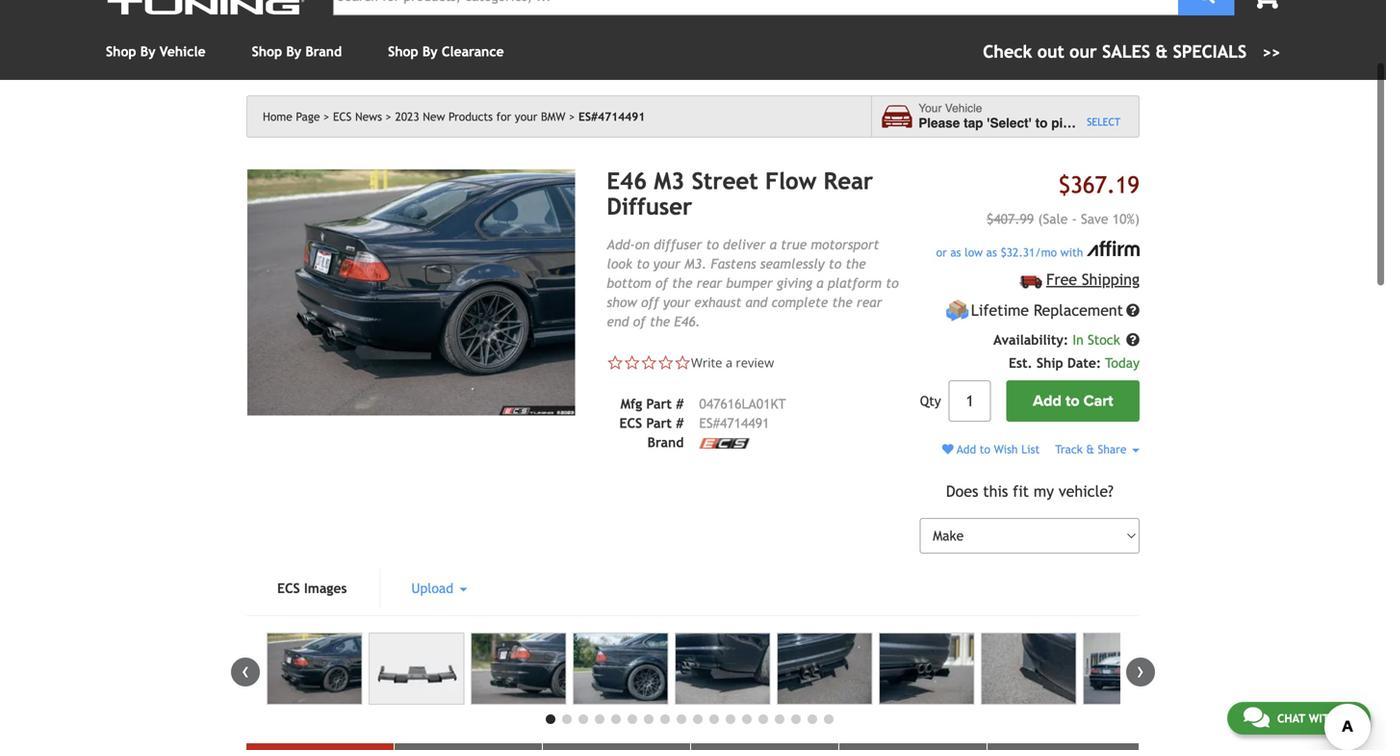 Task type: describe. For each thing, give the bounding box(es) containing it.
add-on diffuser to deliver a true motorsport look to your m3. fastens seamlessly to the bottom of the rear bumper giving a platform to show off your exhaust and complete the rear end of the e46.
[[607, 237, 899, 329]]

my
[[1034, 483, 1054, 500]]

2 vertical spatial your
[[663, 294, 690, 310]]

date:
[[1068, 355, 1102, 371]]

vehicle inside your vehicle please tap 'select' to pick a vehicle
[[945, 102, 983, 115]]

est.
[[1009, 355, 1033, 371]]

32.31
[[1007, 245, 1036, 259]]

seamlessly
[[760, 256, 825, 271]]

‹ link
[[231, 658, 260, 687]]

list
[[1022, 443, 1040, 456]]

add to cart button
[[1007, 380, 1140, 422]]

shop by brand link
[[252, 44, 342, 59]]

lifetime replacement
[[971, 301, 1124, 319]]

new
[[423, 110, 445, 123]]

tap
[[964, 116, 984, 131]]

add to wish list
[[954, 443, 1040, 456]]

10%)
[[1113, 211, 1140, 227]]

upload button
[[381, 569, 498, 608]]

0 vertical spatial your
[[515, 110, 538, 123]]

review
[[736, 354, 774, 371]]

047616la01kt ecs part #
[[620, 396, 786, 431]]

chat
[[1278, 712, 1306, 725]]

home page link
[[263, 110, 330, 123]]

es#4714491
[[579, 110, 645, 123]]

mfg
[[621, 396, 643, 411]]

shop for shop by brand
[[252, 44, 282, 59]]

home page
[[263, 110, 320, 123]]

home
[[263, 110, 293, 123]]

ecs image
[[700, 438, 750, 449]]

select link
[[1087, 115, 1121, 130]]

and
[[746, 294, 768, 310]]

the up platform
[[846, 256, 866, 271]]

-
[[1072, 211, 1077, 227]]

lifetime
[[971, 301, 1029, 319]]

2 empty star image from the left
[[624, 354, 641, 371]]

cart
[[1084, 392, 1114, 410]]

please
[[919, 116, 960, 131]]

1 empty star image from the left
[[607, 354, 624, 371]]

wish
[[994, 443, 1018, 456]]

add to cart
[[1033, 392, 1114, 410]]

sales
[[1103, 41, 1151, 62]]

diffuser
[[654, 237, 702, 252]]

specials
[[1174, 41, 1247, 62]]

stock
[[1088, 332, 1121, 348]]

street
[[692, 168, 759, 195]]

on
[[635, 237, 650, 252]]

write a review link
[[691, 354, 774, 371]]

or as low as $32.31/mo with  - affirm financing (opens in modal) element
[[920, 241, 1140, 261]]

$407.99 (sale - save 10%)
[[987, 211, 1140, 227]]

products
[[449, 110, 493, 123]]

mfg part #
[[621, 396, 684, 411]]

this
[[983, 483, 1009, 500]]

track
[[1056, 443, 1083, 456]]

e46
[[607, 168, 647, 195]]

add to wish list link
[[943, 443, 1040, 456]]

search image
[[1198, 0, 1216, 4]]

ecs for ecs news
[[333, 110, 352, 123]]

does
[[946, 483, 979, 500]]

free shipping image
[[1020, 275, 1043, 288]]

047616la01kt
[[700, 396, 786, 411]]

shop by clearance link
[[388, 44, 504, 59]]

shop by clearance
[[388, 44, 504, 59]]

show
[[607, 294, 637, 310]]

motorsport
[[811, 237, 880, 252]]

a right "giving"
[[817, 275, 824, 291]]

brand for shop by brand
[[306, 44, 342, 59]]

exhaust
[[695, 294, 742, 310]]

question circle image
[[1127, 304, 1140, 317]]

deliver
[[723, 237, 766, 252]]

low
[[965, 245, 983, 259]]

› link
[[1127, 658, 1156, 687]]

ecs tuning image
[[106, 0, 318, 14]]

2 as from the left
[[987, 245, 997, 259]]

$407.99
[[987, 211, 1034, 227]]

to right platform
[[886, 275, 899, 291]]

platform
[[828, 275, 882, 291]]

$
[[1001, 245, 1007, 259]]

look
[[607, 256, 633, 271]]

add-
[[607, 237, 635, 252]]

the down off
[[650, 314, 670, 329]]

2023 new products for your bmw
[[395, 110, 566, 123]]

shop for shop by vehicle
[[106, 44, 136, 59]]

rear
[[824, 168, 874, 195]]

write a review
[[691, 354, 774, 371]]

does this fit my vehicle?
[[946, 483, 1114, 500]]

availability:
[[994, 332, 1069, 348]]

ship
[[1037, 355, 1064, 371]]

e46 m3 street flow rear diffuser
[[607, 168, 874, 220]]

replacement
[[1034, 301, 1124, 319]]

vehicle
[[1093, 116, 1137, 131]]

free
[[1047, 271, 1078, 289]]

today
[[1106, 355, 1140, 371]]

true
[[781, 237, 807, 252]]

0 vertical spatial of
[[656, 275, 668, 291]]



Task type: vqa. For each thing, say whether or not it's contained in the screenshot.
Qty
yes



Task type: locate. For each thing, give the bounding box(es) containing it.
track & share
[[1056, 443, 1131, 456]]

2 vertical spatial ecs
[[277, 581, 300, 596]]

shop by vehicle link
[[106, 44, 206, 59]]

your down diffuser
[[654, 256, 681, 271]]

1 horizontal spatial of
[[656, 275, 668, 291]]

a right pick
[[1082, 116, 1089, 131]]

1 horizontal spatial brand
[[648, 435, 684, 450]]

0 vertical spatial vehicle
[[160, 44, 206, 59]]

in
[[1073, 332, 1084, 348]]

shop by brand
[[252, 44, 342, 59]]

est. ship date: today
[[1009, 355, 1140, 371]]

0 vertical spatial add
[[1033, 392, 1062, 410]]

a
[[1082, 116, 1089, 131], [770, 237, 777, 252], [817, 275, 824, 291], [726, 354, 733, 371]]

chat with us link
[[1228, 702, 1371, 735]]

us
[[1341, 712, 1355, 725]]

ecs left news
[[333, 110, 352, 123]]

brand inside "es# 4714491 brand"
[[648, 435, 684, 450]]

ecs left images
[[277, 581, 300, 596]]

or
[[937, 245, 947, 259]]

0 vertical spatial part
[[647, 396, 672, 411]]

0 horizontal spatial by
[[140, 44, 156, 59]]

select
[[1087, 116, 1121, 128]]

2 # from the top
[[676, 415, 684, 431]]

as left $
[[987, 245, 997, 259]]

0 horizontal spatial ecs
[[277, 581, 300, 596]]

1 vertical spatial ecs
[[620, 415, 643, 431]]

0 horizontal spatial with
[[1061, 245, 1084, 259]]

1 # from the top
[[676, 396, 684, 411]]

a right write
[[726, 354, 733, 371]]

3 shop from the left
[[388, 44, 419, 59]]

bumper
[[726, 275, 773, 291]]

1 shop from the left
[[106, 44, 136, 59]]

0 horizontal spatial rear
[[697, 275, 722, 291]]

empty star image
[[607, 354, 624, 371], [624, 354, 641, 371], [674, 354, 691, 371]]

›
[[1137, 658, 1145, 683]]

1 horizontal spatial ecs
[[333, 110, 352, 123]]

ecs
[[333, 110, 352, 123], [620, 415, 643, 431], [277, 581, 300, 596]]

&
[[1156, 41, 1168, 62], [1087, 443, 1095, 456]]

with
[[1061, 245, 1084, 259], [1309, 712, 1338, 725]]

page
[[296, 110, 320, 123]]

off
[[641, 294, 659, 310]]

2 horizontal spatial ecs
[[620, 415, 643, 431]]

1 vertical spatial with
[[1309, 712, 1338, 725]]

by up 'home page' link
[[286, 44, 302, 59]]

by for clearance
[[423, 44, 438, 59]]

question circle image
[[1127, 333, 1140, 347]]

1 vertical spatial #
[[676, 415, 684, 431]]

of right the end on the top left
[[633, 314, 646, 329]]

0 horizontal spatial shop
[[106, 44, 136, 59]]

/mo
[[1036, 245, 1057, 259]]

0 vertical spatial &
[[1156, 41, 1168, 62]]

ecs images
[[277, 581, 347, 596]]

1 empty star image from the left
[[641, 354, 658, 371]]

complete
[[772, 294, 828, 310]]

by for brand
[[286, 44, 302, 59]]

2 horizontal spatial shop
[[388, 44, 419, 59]]

m3
[[654, 168, 685, 195]]

1 horizontal spatial with
[[1309, 712, 1338, 725]]

1 vertical spatial of
[[633, 314, 646, 329]]

the down m3.
[[672, 275, 693, 291]]

0 horizontal spatial brand
[[306, 44, 342, 59]]

a left true
[[770, 237, 777, 252]]

brand
[[306, 44, 342, 59], [648, 435, 684, 450]]

of
[[656, 275, 668, 291], [633, 314, 646, 329]]

0 vertical spatial with
[[1061, 245, 1084, 259]]

sales & specials
[[1103, 41, 1247, 62]]

rear up exhaust at top
[[697, 275, 722, 291]]

with right /mo
[[1061, 245, 1084, 259]]

the down platform
[[833, 294, 853, 310]]

1 vertical spatial &
[[1087, 443, 1095, 456]]

2 shop from the left
[[252, 44, 282, 59]]

or as low as $ 32.31 /mo with
[[937, 245, 1087, 259]]

#
[[676, 396, 684, 411], [676, 415, 684, 431]]

by down ecs tuning image
[[140, 44, 156, 59]]

of up off
[[656, 275, 668, 291]]

1 part from the top
[[647, 396, 672, 411]]

shipping
[[1082, 271, 1140, 289]]

2 part from the top
[[647, 415, 672, 431]]

4714491
[[720, 415, 770, 431]]

& for track
[[1087, 443, 1095, 456]]

m3.
[[685, 256, 707, 271]]

pick
[[1052, 116, 1078, 131]]

0 horizontal spatial vehicle
[[160, 44, 206, 59]]

shop by vehicle
[[106, 44, 206, 59]]

shop for shop by clearance
[[388, 44, 419, 59]]

news
[[355, 110, 382, 123]]

e46.
[[674, 314, 701, 329]]

0 horizontal spatial of
[[633, 314, 646, 329]]

3 empty star image from the left
[[674, 354, 691, 371]]

write
[[691, 354, 723, 371]]

by left clearance
[[423, 44, 438, 59]]

vehicle up tap at the right of the page
[[945, 102, 983, 115]]

your up e46. at the top of the page
[[663, 294, 690, 310]]

fastens
[[711, 256, 756, 271]]

ecs news
[[333, 110, 382, 123]]

1 horizontal spatial rear
[[857, 294, 883, 310]]

vehicle down ecs tuning image
[[160, 44, 206, 59]]

0 horizontal spatial &
[[1087, 443, 1095, 456]]

to left wish
[[980, 443, 991, 456]]

ecs for ecs images
[[277, 581, 300, 596]]

0 vertical spatial rear
[[697, 275, 722, 291]]

empty star image down the end on the top left
[[607, 354, 624, 371]]

to left pick
[[1036, 116, 1048, 131]]

part inside 047616la01kt ecs part #
[[647, 415, 672, 431]]

1 horizontal spatial as
[[987, 245, 997, 259]]

empty star image up mfg
[[624, 354, 641, 371]]

qty
[[920, 393, 941, 409]]

& for sales
[[1156, 41, 1168, 62]]

‹
[[242, 658, 249, 683]]

1 horizontal spatial by
[[286, 44, 302, 59]]

rear down platform
[[857, 294, 883, 310]]

to up m3.
[[706, 237, 719, 252]]

1 vertical spatial rear
[[857, 294, 883, 310]]

0 vertical spatial brand
[[306, 44, 342, 59]]

1 vertical spatial your
[[654, 256, 681, 271]]

0 horizontal spatial as
[[951, 245, 962, 259]]

part right mfg
[[647, 396, 672, 411]]

1 as from the left
[[951, 245, 962, 259]]

vehicle
[[160, 44, 206, 59], [945, 102, 983, 115]]

2023 new products for your bmw link
[[395, 110, 575, 123]]

diffuser
[[607, 193, 693, 220]]

es# 4714491 brand
[[648, 415, 770, 450]]

add for add to wish list
[[957, 443, 977, 456]]

flow
[[766, 168, 817, 195]]

# inside 047616la01kt ecs part #
[[676, 415, 684, 431]]

images
[[304, 581, 347, 596]]

bmw
[[541, 110, 566, 123]]

vehicle?
[[1059, 483, 1114, 500]]

1 horizontal spatial &
[[1156, 41, 1168, 62]]

add inside button
[[1033, 392, 1062, 410]]

ecs images link
[[247, 569, 378, 608]]

& right the sales
[[1156, 41, 1168, 62]]

1 horizontal spatial shop
[[252, 44, 282, 59]]

2 by from the left
[[286, 44, 302, 59]]

you have 2 item(s) in your cart image
[[1250, 0, 1281, 9]]

chat with us
[[1278, 712, 1355, 725]]

Search text field
[[333, 0, 1179, 15]]

to inside your vehicle please tap 'select' to pick a vehicle
[[1036, 116, 1048, 131]]

ecs inside 047616la01kt ecs part #
[[620, 415, 643, 431]]

add for add to cart
[[1033, 392, 1062, 410]]

a inside your vehicle please tap 'select' to pick a vehicle
[[1082, 116, 1089, 131]]

for
[[497, 110, 512, 123]]

1 vertical spatial vehicle
[[945, 102, 983, 115]]

brand up page
[[306, 44, 342, 59]]

0 vertical spatial ecs
[[333, 110, 352, 123]]

clearance
[[442, 44, 504, 59]]

add right "heart" image
[[957, 443, 977, 456]]

sales & specials link
[[983, 39, 1281, 65]]

part down 'mfg part #'
[[647, 415, 672, 431]]

save
[[1081, 211, 1109, 227]]

# left es#
[[676, 415, 684, 431]]

your vehicle please tap 'select' to pick a vehicle
[[919, 102, 1137, 131]]

ecs down mfg
[[620, 415, 643, 431]]

to down "on"
[[637, 256, 650, 271]]

1 vertical spatial part
[[647, 415, 672, 431]]

to inside button
[[1066, 392, 1080, 410]]

2 empty star image from the left
[[658, 354, 674, 371]]

free shipping
[[1047, 271, 1140, 289]]

upload
[[412, 581, 458, 596]]

availability: in stock
[[994, 332, 1125, 348]]

1 horizontal spatial add
[[1033, 392, 1062, 410]]

to down the motorsport
[[829, 256, 842, 271]]

empty star image down e46. at the top of the page
[[674, 354, 691, 371]]

empty star image
[[641, 354, 658, 371], [658, 354, 674, 371]]

brand for es# 4714491 brand
[[648, 435, 684, 450]]

comments image
[[1244, 706, 1270, 729]]

'select'
[[987, 116, 1032, 131]]

share
[[1098, 443, 1127, 456]]

3 by from the left
[[423, 44, 438, 59]]

bottom
[[607, 275, 652, 291]]

& right track
[[1087, 443, 1095, 456]]

empty star image left write
[[658, 354, 674, 371]]

1 by from the left
[[140, 44, 156, 59]]

your right for
[[515, 110, 538, 123]]

1 horizontal spatial vehicle
[[945, 102, 983, 115]]

to left the cart
[[1066, 392, 1080, 410]]

by for vehicle
[[140, 44, 156, 59]]

giving
[[777, 275, 813, 291]]

0 horizontal spatial add
[[957, 443, 977, 456]]

None text field
[[949, 380, 992, 422]]

brand down 'mfg part #'
[[648, 435, 684, 450]]

1 vertical spatial brand
[[648, 435, 684, 450]]

your
[[919, 102, 942, 115]]

add down ship
[[1033, 392, 1062, 410]]

part
[[647, 396, 672, 411], [647, 415, 672, 431]]

1 vertical spatial add
[[957, 443, 977, 456]]

es#4714491 - 047616la01kt -    e46 m3 street flow rear diffuser - add-on diffuser to deliver a true motorsport look to your m3. fastens seamlessly to the bottom of the rear bumper giving a platform to show off your exhaust and complete the rear end of the e46. - ecs - bmw image
[[247, 169, 576, 416], [267, 633, 362, 705], [369, 633, 464, 705], [471, 633, 567, 705], [573, 633, 669, 705], [675, 633, 771, 705], [777, 633, 873, 705], [879, 633, 975, 705], [981, 633, 1077, 705], [1083, 633, 1179, 705]]

this product is lifetime replacement eligible image
[[946, 299, 970, 323]]

empty star image up 'mfg part #'
[[641, 354, 658, 371]]

as right or
[[951, 245, 962, 259]]

# up "es# 4714491 brand"
[[676, 396, 684, 411]]

add
[[1033, 392, 1062, 410], [957, 443, 977, 456]]

heart image
[[943, 443, 954, 455]]

2 horizontal spatial by
[[423, 44, 438, 59]]

0 vertical spatial #
[[676, 396, 684, 411]]

with left the us
[[1309, 712, 1338, 725]]



